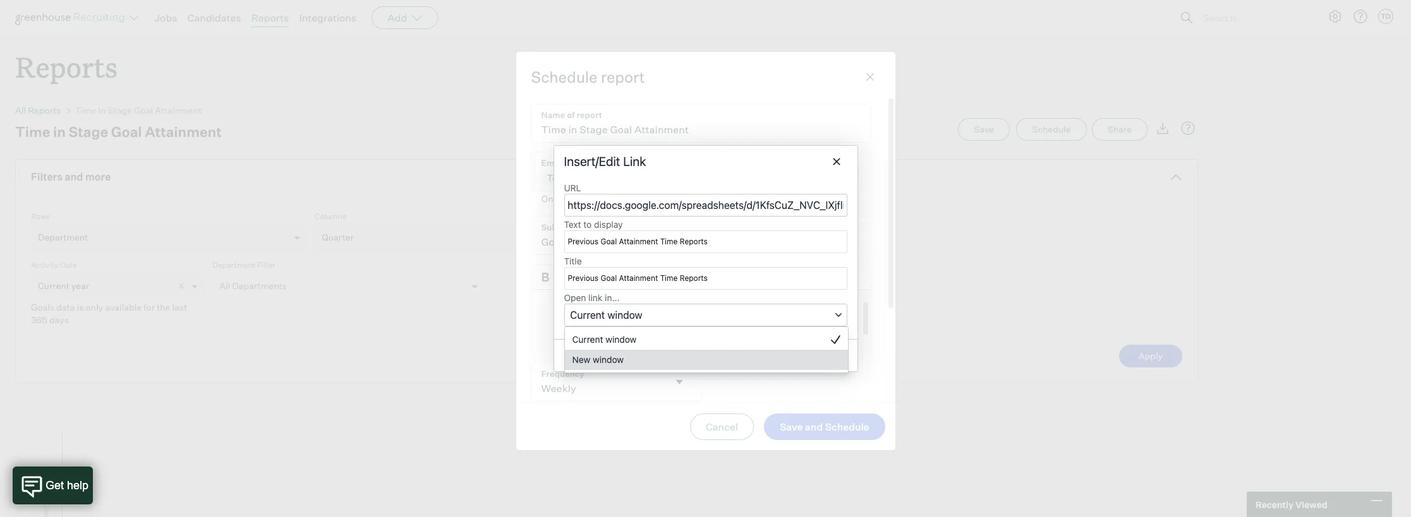 Task type: vqa. For each thing, say whether or not it's contained in the screenshot.
Date at the bottom of page
yes



Task type: describe. For each thing, give the bounding box(es) containing it.
1 vertical spatial stage
[[69, 123, 108, 140]]

text to display
[[564, 219, 623, 230]]

save for save and schedule
[[780, 421, 803, 434]]

Text to display text field
[[564, 231, 847, 253]]

jobs link
[[154, 11, 177, 24]]

all for all departments
[[219, 281, 230, 292]]

all reports link
[[15, 105, 61, 116]]

0 vertical spatial time in stage goal attainment
[[75, 105, 202, 116]]

year
[[71, 281, 89, 292]]

available
[[105, 302, 142, 313]]

filters
[[31, 171, 62, 183]]

data
[[56, 302, 75, 313]]

columns
[[315, 212, 346, 221]]

save for save
[[974, 124, 995, 135]]

activity date
[[31, 261, 77, 270]]

new window
[[572, 355, 624, 366]]

0 vertical spatial attainment
[[155, 105, 202, 116]]

url
[[564, 182, 581, 193]]

and for filters
[[65, 171, 83, 183]]

1 vertical spatial reports
[[15, 48, 118, 85]]

apply button
[[1120, 345, 1183, 368]]

department for department
[[38, 232, 88, 243]]

download image
[[1156, 121, 1171, 136]]

insert/edit link
[[564, 154, 646, 169]]

all departments
[[219, 281, 287, 292]]

save and schedule this report to revisit it! element
[[959, 118, 1017, 141]]

for
[[144, 302, 155, 313]]

schedule for schedule report
[[531, 68, 598, 87]]

share button
[[1092, 118, 1148, 141]]

new
[[572, 355, 591, 366]]

current year
[[38, 281, 89, 292]]

link
[[623, 154, 646, 169]]

department filter
[[212, 261, 276, 270]]

recently viewed
[[1256, 500, 1328, 510]]

text
[[564, 219, 581, 230]]

quarter option
[[322, 232, 354, 243]]

to
[[584, 219, 592, 230]]

and for save
[[805, 421, 823, 434]]

365
[[31, 315, 47, 326]]

department option
[[38, 232, 88, 243]]

candidates
[[187, 11, 241, 24]]

quarter
[[322, 232, 354, 243]]

add button
[[372, 6, 438, 29]]

1 vertical spatial time
[[15, 123, 50, 140]]

all for all reports
[[15, 105, 26, 116]]

the
[[157, 302, 170, 313]]

more
[[85, 171, 111, 183]]

jobs
[[154, 11, 177, 24]]

current window for current window popup button
[[570, 310, 643, 321]]

current window checkbox item
[[565, 330, 848, 350]]

1 vertical spatial time in stage goal attainment
[[15, 123, 222, 140]]

current for current window popup button
[[570, 310, 605, 321]]

0 vertical spatial current
[[38, 281, 70, 292]]

last
[[172, 302, 187, 313]]

goals data is only available for the last 365 days
[[31, 302, 187, 326]]

group down text to display text box
[[532, 265, 870, 290]]

candidates link
[[187, 11, 241, 24]]

1 horizontal spatial time
[[75, 105, 96, 116]]

goals
[[31, 302, 54, 313]]

current for current window checkbox item
[[572, 335, 603, 345]]

window for new window checkbox item
[[593, 355, 624, 366]]

schedule for schedule
[[1032, 124, 1071, 135]]

current window button
[[564, 304, 847, 327]]



Task type: locate. For each thing, give the bounding box(es) containing it.
schedule inside button
[[825, 421, 870, 434]]

current up new
[[572, 335, 603, 345]]

window for current window checkbox item
[[606, 335, 637, 345]]

reports link
[[251, 11, 289, 24]]

0 vertical spatial goal
[[134, 105, 153, 116]]

department up the date
[[38, 232, 88, 243]]

current inside current window popup button
[[570, 310, 605, 321]]

1 vertical spatial goal
[[111, 123, 142, 140]]

in...
[[605, 293, 620, 304]]

save button
[[959, 118, 1010, 141]]

td button
[[1379, 9, 1394, 24]]

in
[[98, 105, 106, 116], [53, 123, 66, 140]]

and inside button
[[805, 421, 823, 434]]

share
[[1108, 124, 1132, 135]]

1 vertical spatial schedule
[[1032, 124, 1071, 135]]

current window inside checkbox item
[[572, 335, 637, 345]]

is
[[77, 302, 84, 313]]

filters and more
[[31, 171, 111, 183]]

schedule report
[[531, 68, 645, 87]]

window
[[608, 310, 643, 321], [606, 335, 637, 345], [593, 355, 624, 366]]

close modal icon image
[[863, 69, 878, 85]]

window for current window popup button
[[608, 310, 643, 321]]

current window up new window
[[572, 335, 637, 345]]

0 vertical spatial reports
[[251, 11, 289, 24]]

1 vertical spatial window
[[606, 335, 637, 345]]

integrations
[[299, 11, 357, 24]]

insert/edit link dialog
[[553, 145, 858, 373]]

time
[[75, 105, 96, 116], [15, 123, 50, 140]]

current
[[38, 281, 70, 292], [570, 310, 605, 321], [572, 335, 603, 345]]

activity
[[31, 261, 58, 270]]

0 vertical spatial save
[[974, 124, 995, 135]]

reports
[[251, 11, 289, 24], [15, 48, 118, 85], [28, 105, 61, 116]]

2 vertical spatial window
[[593, 355, 624, 366]]

current window for current window checkbox item
[[572, 335, 637, 345]]

group
[[532, 265, 870, 290], [681, 288, 827, 314]]

filter
[[257, 261, 276, 270]]

cancel
[[706, 421, 738, 434]]

0 horizontal spatial time
[[15, 123, 50, 140]]

link
[[589, 293, 603, 304]]

recently
[[1256, 500, 1294, 510]]

0 horizontal spatial all
[[15, 105, 26, 116]]

toolbar
[[532, 265, 684, 290], [754, 265, 803, 290], [803, 265, 830, 290], [681, 289, 730, 313], [757, 289, 827, 313]]

days
[[49, 315, 69, 326]]

department
[[38, 232, 88, 243], [212, 261, 255, 270]]

1 vertical spatial department
[[212, 261, 255, 270]]

0 vertical spatial in
[[98, 105, 106, 116]]

greenhouse recruiting image
[[15, 10, 129, 25]]

0 horizontal spatial schedule
[[531, 68, 598, 87]]

open link in...
[[564, 293, 620, 304]]

current down activity date
[[38, 281, 70, 292]]

open
[[564, 293, 586, 304]]

department for department filter
[[212, 261, 255, 270]]

0 vertical spatial and
[[65, 171, 83, 183]]

URL url field
[[564, 194, 847, 217]]

2 vertical spatial current
[[572, 335, 603, 345]]

time in stage goal attainment
[[75, 105, 202, 116], [15, 123, 222, 140]]

time in stage goal attainment link
[[75, 105, 202, 116]]

Title text field
[[564, 268, 847, 290]]

all
[[15, 105, 26, 116], [219, 281, 230, 292]]

save and schedule button
[[764, 414, 885, 441]]

1 vertical spatial current window
[[572, 335, 637, 345]]

2 vertical spatial schedule
[[825, 421, 870, 434]]

1 vertical spatial and
[[805, 421, 823, 434]]

window inside popup button
[[608, 310, 643, 321]]

window up new window
[[606, 335, 637, 345]]

attainment
[[155, 105, 202, 116], [145, 123, 222, 140]]

1 vertical spatial current
[[570, 310, 605, 321]]

schedule inside button
[[1032, 124, 1071, 135]]

0 vertical spatial stage
[[108, 105, 132, 116]]

0 horizontal spatial save
[[780, 421, 803, 434]]

cancel button
[[690, 414, 754, 441]]

1 vertical spatial attainment
[[145, 123, 222, 140]]

new window checkbox item
[[565, 350, 848, 371]]

goal
[[134, 105, 153, 116], [111, 123, 142, 140]]

configure image
[[1328, 9, 1343, 24]]

0 vertical spatial current window
[[570, 310, 643, 321]]

current window
[[570, 310, 643, 321], [572, 335, 637, 345]]

0 vertical spatial schedule
[[531, 68, 598, 87]]

schedule
[[531, 68, 598, 87], [1032, 124, 1071, 135], [825, 421, 870, 434]]

1 horizontal spatial save
[[974, 124, 995, 135]]

and
[[65, 171, 83, 183], [805, 421, 823, 434]]

only
[[86, 302, 103, 313]]

0 vertical spatial all
[[15, 105, 26, 116]]

time down all reports link
[[15, 123, 50, 140]]

departments
[[232, 281, 287, 292]]

0 vertical spatial time
[[75, 105, 96, 116]]

apply
[[1139, 351, 1163, 362]]

1 horizontal spatial department
[[212, 261, 255, 270]]

stage
[[108, 105, 132, 116], [69, 123, 108, 140]]

1 vertical spatial save
[[780, 421, 803, 434]]

time right all reports
[[75, 105, 96, 116]]

td button
[[1376, 6, 1396, 27]]

window right new
[[593, 355, 624, 366]]

current down open link in...
[[570, 310, 605, 321]]

Search text field
[[1200, 9, 1302, 27]]

0 vertical spatial department
[[38, 232, 88, 243]]

report
[[601, 68, 645, 87]]

integrations link
[[299, 11, 357, 24]]

0 horizontal spatial in
[[53, 123, 66, 140]]

schedule button
[[1017, 118, 1087, 141]]

×
[[178, 279, 185, 292]]

save
[[974, 124, 995, 135], [780, 421, 803, 434]]

0 vertical spatial window
[[608, 310, 643, 321]]

window down in...
[[608, 310, 643, 321]]

None text field
[[531, 104, 871, 142], [531, 217, 871, 255], [531, 104, 871, 142], [531, 217, 871, 255]]

current window inside popup button
[[570, 310, 643, 321]]

0 horizontal spatial and
[[65, 171, 83, 183]]

0 horizontal spatial department
[[38, 232, 88, 243]]

xychart image
[[31, 402, 1183, 518]]

2 horizontal spatial schedule
[[1032, 124, 1071, 135]]

current inside current window checkbox item
[[572, 335, 603, 345]]

1 horizontal spatial and
[[805, 421, 823, 434]]

department up the all departments
[[212, 261, 255, 270]]

display
[[594, 219, 623, 230]]

date
[[60, 261, 77, 270]]

1 vertical spatial in
[[53, 123, 66, 140]]

title
[[564, 256, 582, 267]]

current window down in...
[[570, 310, 643, 321]]

group up current window checkbox item
[[681, 288, 827, 314]]

insert/edit
[[564, 154, 620, 169]]

faq image
[[1181, 121, 1196, 136]]

viewed
[[1296, 500, 1328, 510]]

current year option
[[38, 281, 89, 292]]

add
[[388, 11, 407, 24]]

1 horizontal spatial in
[[98, 105, 106, 116]]

1 horizontal spatial all
[[219, 281, 230, 292]]

all reports
[[15, 105, 61, 116]]

td
[[1381, 12, 1391, 21]]

1 vertical spatial all
[[219, 281, 230, 292]]

rows
[[31, 212, 50, 221]]

2 vertical spatial reports
[[28, 105, 61, 116]]

1 horizontal spatial schedule
[[825, 421, 870, 434]]

save and schedule
[[780, 421, 870, 434]]



